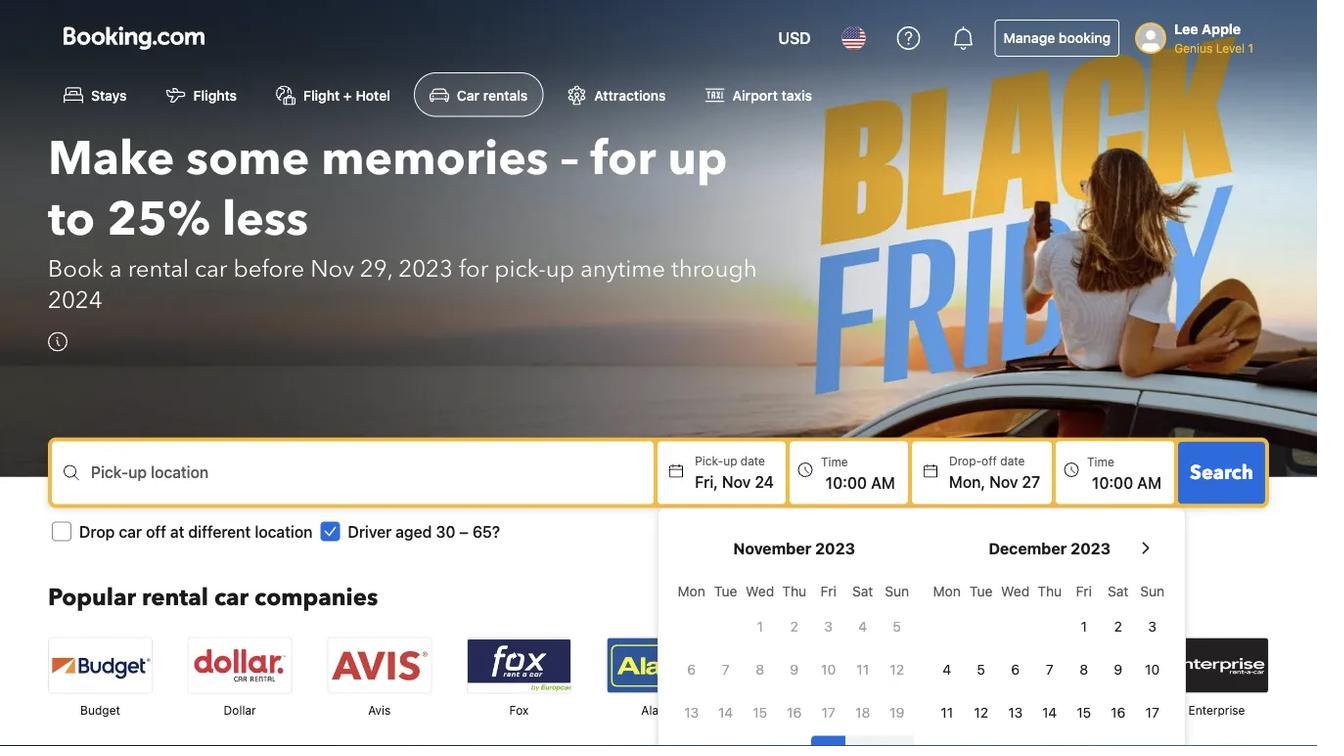 Task type: vqa. For each thing, say whether or not it's contained in the screenshot.
second Tue from right
yes



Task type: describe. For each thing, give the bounding box(es) containing it.
14 for 14 november 2023 option
[[718, 704, 733, 720]]

3 November 2023 checkbox
[[811, 607, 846, 646]]

mon tue wed thu for november
[[678, 583, 806, 599]]

before
[[233, 253, 304, 286]]

13 for the '13 november 2023' checkbox
[[684, 704, 699, 720]]

15 for 15 november 2023 checkbox
[[753, 704, 767, 720]]

6 for 6 option
[[687, 661, 696, 677]]

flight + hotel link
[[260, 72, 406, 117]]

1 for november 2023
[[757, 618, 763, 634]]

popular rental car companies
[[48, 582, 378, 614]]

3 for december 2023
[[1148, 618, 1157, 634]]

date for 24
[[741, 454, 765, 468]]

some
[[186, 127, 309, 191]]

1 vertical spatial rental
[[142, 582, 208, 614]]

8 December 2023 checkbox
[[1067, 650, 1101, 689]]

manage
[[1004, 30, 1055, 46]]

driver
[[348, 522, 392, 541]]

5 November 2023 checkbox
[[880, 607, 914, 646]]

grid for november
[[674, 572, 914, 747]]

at
[[170, 522, 184, 541]]

off inside drop-off date mon, nov 27
[[982, 454, 997, 468]]

10 December 2023 checkbox
[[1135, 650, 1170, 689]]

1 December 2023 checkbox
[[1067, 607, 1101, 646]]

14 December 2023 checkbox
[[1033, 693, 1067, 732]]

21 December 2023 checkbox
[[1033, 736, 1067, 747]]

car inside make some memories – for up to 25% less book a rental car before nov 29, 2023 for pick-up anytime through 2024
[[195, 253, 227, 286]]

taxis
[[781, 87, 812, 103]]

rental inside make some memories – for up to 25% less book a rental car before nov 29, 2023 for pick-up anytime through 2024
[[128, 253, 189, 286]]

less
[[222, 187, 308, 251]]

fox
[[509, 704, 529, 718]]

drop-off date mon, nov 27
[[949, 454, 1040, 491]]

see terms and conditions for more information image
[[48, 332, 68, 352]]

anytime
[[580, 253, 665, 286]]

16 for 16 option
[[787, 704, 802, 720]]

companies
[[254, 582, 378, 614]]

sat for november 2023
[[852, 583, 873, 599]]

alamo logo image
[[607, 638, 710, 693]]

10 for 10 november 2023 "checkbox" in the bottom of the page
[[821, 661, 836, 677]]

8 for 8 option
[[1080, 661, 1088, 677]]

pick-up location
[[91, 463, 209, 481]]

3 December 2023 checkbox
[[1135, 607, 1170, 646]]

11 for the 11 "checkbox"
[[857, 661, 869, 677]]

9 for 9 option on the bottom right of the page
[[1114, 661, 1122, 677]]

avis
[[368, 704, 391, 718]]

through
[[671, 253, 757, 286]]

mon tue wed thu for december
[[933, 583, 1062, 599]]

make some memories – for up to 25% less book a rental car before nov 29, 2023 for pick-up anytime through 2024
[[48, 127, 757, 317]]

apple
[[1202, 21, 1241, 37]]

21 November 2023 checkbox
[[709, 736, 743, 747]]

2023 inside make some memories – for up to 25% less book a rental car before nov 29, 2023 for pick-up anytime through 2024
[[398, 253, 453, 286]]

pick-up date fri, nov 24
[[695, 454, 774, 491]]

airport
[[733, 87, 778, 103]]

enterprise
[[1188, 704, 1245, 718]]

car rentals
[[457, 87, 528, 103]]

24 December 2023 checkbox
[[1135, 736, 1170, 747]]

1 for december 2023
[[1081, 618, 1087, 634]]

see terms and conditions for more information image
[[48, 332, 68, 352]]

18
[[855, 704, 870, 720]]

usd
[[778, 29, 811, 47]]

19 December 2023 checkbox
[[964, 736, 998, 747]]

– for 65?
[[459, 522, 468, 541]]

1 vertical spatial car
[[119, 522, 142, 541]]

8 November 2023 checkbox
[[743, 650, 777, 689]]

december
[[989, 539, 1067, 558]]

2 for december
[[1114, 618, 1122, 634]]

9 for the 9 checkbox
[[790, 661, 799, 677]]

pick-
[[494, 253, 546, 286]]

22 November 2023 checkbox
[[743, 736, 777, 747]]

enterprise logo image
[[1165, 638, 1268, 693]]

4 December 2023 checkbox
[[930, 650, 964, 689]]

fri for december
[[1076, 583, 1092, 599]]

budget
[[80, 704, 120, 718]]

2 vertical spatial car
[[214, 582, 249, 614]]

16 for 16 december 2023 checkbox
[[1111, 704, 1126, 720]]

0 horizontal spatial 4
[[858, 618, 867, 634]]

a
[[109, 253, 122, 286]]

lee
[[1174, 21, 1198, 37]]

22 December 2023 checkbox
[[1067, 736, 1101, 747]]

25 November 2023 checkbox
[[846, 736, 880, 747]]

november 2023
[[733, 539, 855, 558]]

to
[[48, 187, 95, 251]]

15 November 2023 checkbox
[[743, 693, 777, 732]]

16 December 2023 checkbox
[[1101, 693, 1135, 732]]

17 for 17 option
[[822, 704, 835, 720]]

25%
[[107, 187, 210, 251]]

november
[[733, 539, 811, 558]]

thrifty
[[780, 704, 816, 718]]

budget logo image
[[49, 638, 152, 693]]

7 for 7 december 2023 "option"
[[1046, 661, 1054, 677]]

11 November 2023 checkbox
[[846, 650, 880, 689]]

car
[[457, 87, 480, 103]]

flights link
[[150, 72, 253, 117]]

alamo
[[641, 704, 676, 718]]

13 for '13 december 2023' "checkbox"
[[1008, 704, 1023, 720]]

hertz
[[1062, 704, 1093, 718]]

level
[[1216, 41, 1245, 55]]

Pick-up location field
[[91, 473, 654, 496]]

2 December 2023 checkbox
[[1101, 607, 1135, 646]]

mon for november 2023
[[678, 583, 705, 599]]

popular
[[48, 582, 136, 614]]

attractions
[[594, 87, 666, 103]]

drop-
[[949, 454, 982, 468]]

make
[[48, 127, 174, 191]]

19
[[890, 704, 904, 720]]

20 December 2023 checkbox
[[998, 736, 1033, 747]]

up down airport taxis link
[[668, 127, 727, 191]]

1 cell from the left
[[811, 732, 846, 747]]

12 November 2023 checkbox
[[880, 650, 914, 689]]

2023 for december
[[1071, 539, 1111, 558]]

wed for december
[[1001, 583, 1030, 599]]

tue for november
[[714, 583, 737, 599]]

dollar
[[224, 704, 256, 718]]

sat for december 2023
[[1108, 583, 1129, 599]]

attractions link
[[551, 72, 682, 117]]

13 December 2023 checkbox
[[998, 693, 1033, 732]]

flight + hotel
[[303, 87, 390, 103]]

search button
[[1178, 442, 1265, 504]]

27
[[1022, 472, 1040, 491]]

memories
[[321, 127, 548, 191]]

7 December 2023 checkbox
[[1033, 650, 1067, 689]]

mon for december 2023
[[933, 583, 961, 599]]

11 December 2023 checkbox
[[930, 693, 964, 732]]

thu for november
[[782, 583, 806, 599]]

29,
[[360, 253, 393, 286]]

2 cell from the left
[[846, 732, 880, 747]]

2 November 2023 checkbox
[[777, 607, 811, 646]]

genius
[[1174, 41, 1213, 55]]



Task type: locate. For each thing, give the bounding box(es) containing it.
car rentals link
[[414, 72, 543, 117]]

17 up the '24 december 2023' checkbox
[[1146, 704, 1159, 720]]

wed
[[746, 583, 774, 599], [1001, 583, 1030, 599]]

4 November 2023 checkbox
[[846, 607, 880, 646]]

2 17 from the left
[[1146, 704, 1159, 720]]

tue down 'november'
[[714, 583, 737, 599]]

stays
[[91, 87, 127, 103]]

5
[[893, 618, 901, 634], [977, 661, 985, 677]]

1 horizontal spatial wed
[[1001, 583, 1030, 599]]

1 9 from the left
[[790, 661, 799, 677]]

nov inside drop-off date mon, nov 27
[[989, 472, 1018, 491]]

15 December 2023 checkbox
[[1067, 693, 1101, 732]]

sat up 4 checkbox
[[852, 583, 873, 599]]

0 horizontal spatial 6
[[687, 661, 696, 677]]

9
[[790, 661, 799, 677], [1114, 661, 1122, 677]]

1
[[1248, 41, 1254, 55], [757, 618, 763, 634], [1081, 618, 1087, 634]]

–
[[560, 127, 579, 191], [459, 522, 468, 541]]

pick- for pick-up date fri, nov 24
[[695, 454, 723, 468]]

0 horizontal spatial 11
[[857, 661, 869, 677]]

1 horizontal spatial 6
[[1011, 661, 1020, 677]]

stays link
[[48, 72, 142, 117]]

7 right 6 option
[[722, 661, 730, 677]]

11 up 18 december 2023 checkbox
[[941, 704, 953, 720]]

date
[[741, 454, 765, 468], [1000, 454, 1025, 468]]

10 right the 9 checkbox
[[821, 661, 836, 677]]

5 December 2023 checkbox
[[964, 650, 998, 689]]

lee apple genius level 1
[[1174, 21, 1254, 55]]

1 vertical spatial 4
[[943, 661, 951, 677]]

hertz logo image
[[1026, 638, 1129, 693]]

mon up sixt logo
[[933, 583, 961, 599]]

1 horizontal spatial location
[[255, 522, 313, 541]]

1 horizontal spatial 10
[[1145, 661, 1160, 677]]

2 13 from the left
[[1008, 704, 1023, 720]]

1 horizontal spatial mon
[[933, 583, 961, 599]]

book
[[48, 253, 104, 286]]

1 vertical spatial 12
[[974, 704, 988, 720]]

9 left 10 option
[[1114, 661, 1122, 677]]

15 for "15 december 2023" checkbox
[[1077, 704, 1091, 720]]

1 tue from the left
[[714, 583, 737, 599]]

rental down the at in the left of the page
[[142, 582, 208, 614]]

17 November 2023 checkbox
[[811, 693, 846, 732]]

1 horizontal spatial sun
[[1140, 583, 1165, 599]]

drop
[[79, 522, 115, 541]]

2 right 1 november 2023 checkbox
[[790, 618, 798, 634]]

manage booking link
[[995, 20, 1120, 57]]

0 horizontal spatial 9
[[790, 661, 799, 677]]

9 November 2023 checkbox
[[777, 650, 811, 689]]

2 for november
[[790, 618, 798, 634]]

1 inside lee apple genius level 1
[[1248, 41, 1254, 55]]

23 December 2023 checkbox
[[1101, 736, 1135, 747]]

0 horizontal spatial grid
[[674, 572, 914, 747]]

1 horizontal spatial 1
[[1081, 618, 1087, 634]]

0 horizontal spatial 8
[[756, 661, 764, 677]]

date up 24
[[741, 454, 765, 468]]

pick- inside pick-up date fri, nov 24
[[695, 454, 723, 468]]

0 horizontal spatial pick-
[[91, 463, 128, 481]]

6 inside option
[[687, 661, 696, 677]]

17 up 24 november 2023 checkbox
[[822, 704, 835, 720]]

1 horizontal spatial grid
[[930, 572, 1170, 747]]

sun for november 2023
[[885, 583, 909, 599]]

0 horizontal spatial off
[[146, 522, 166, 541]]

2 mon from the left
[[933, 583, 961, 599]]

0 horizontal spatial 1
[[757, 618, 763, 634]]

4
[[858, 618, 867, 634], [943, 661, 951, 677]]

2 right 1 "option" at the bottom
[[1114, 618, 1122, 634]]

1 mon tue wed thu from the left
[[678, 583, 806, 599]]

0 horizontal spatial tue
[[714, 583, 737, 599]]

1 left 2 option in the right bottom of the page
[[757, 618, 763, 634]]

1 horizontal spatial 13
[[1008, 704, 1023, 720]]

13 November 2023 checkbox
[[674, 693, 709, 732]]

11
[[857, 661, 869, 677], [941, 704, 953, 720]]

grid
[[674, 572, 914, 747], [930, 572, 1170, 747]]

13 up 20 december 2023 option
[[1008, 704, 1023, 720]]

14 for 14 december 2023 option
[[1042, 704, 1057, 720]]

17
[[822, 704, 835, 720], [1146, 704, 1159, 720]]

nov left 27
[[989, 472, 1018, 491]]

1 right level
[[1248, 41, 1254, 55]]

date up 27
[[1000, 454, 1025, 468]]

8 inside option
[[756, 661, 764, 677]]

1 vertical spatial –
[[459, 522, 468, 541]]

0 horizontal spatial nov
[[310, 253, 354, 286]]

tue down december
[[970, 583, 993, 599]]

nov inside pick-up date fri, nov 24
[[722, 472, 751, 491]]

11 inside the 11 "checkbox"
[[857, 661, 869, 677]]

dollar logo image
[[188, 638, 291, 693]]

fri up 1 "option" at the bottom
[[1076, 583, 1092, 599]]

17 inside checkbox
[[1146, 704, 1159, 720]]

14 inside option
[[718, 704, 733, 720]]

2 2 from the left
[[1114, 618, 1122, 634]]

8 inside option
[[1080, 661, 1088, 677]]

12 for 12 option
[[974, 704, 988, 720]]

2023 for november
[[815, 539, 855, 558]]

1 vertical spatial location
[[255, 522, 313, 541]]

1 horizontal spatial sat
[[1108, 583, 1129, 599]]

20 November 2023 checkbox
[[674, 736, 709, 747]]

1 horizontal spatial pick-
[[695, 454, 723, 468]]

17 inside option
[[822, 704, 835, 720]]

mon up 6 option
[[678, 583, 705, 599]]

12 December 2023 checkbox
[[964, 693, 998, 732]]

3 for november 2023
[[824, 618, 833, 634]]

pick- up the fri,
[[695, 454, 723, 468]]

11 for 11 option
[[941, 704, 953, 720]]

2 3 from the left
[[1148, 618, 1157, 634]]

up up the drop car off at different location
[[128, 463, 147, 481]]

1 horizontal spatial 3
[[1148, 618, 1157, 634]]

for left the pick-
[[459, 253, 489, 286]]

7 right 6 checkbox
[[1046, 661, 1054, 677]]

0 horizontal spatial 5
[[893, 618, 901, 634]]

7 for 7 november 2023 option
[[722, 661, 730, 677]]

1 2 from the left
[[790, 618, 798, 634]]

13 inside checkbox
[[684, 704, 699, 720]]

2 inside 2 option
[[790, 618, 798, 634]]

– for for
[[560, 127, 579, 191]]

1 November 2023 checkbox
[[743, 607, 777, 646]]

0 horizontal spatial fri
[[821, 583, 837, 599]]

2 15 from the left
[[1077, 704, 1091, 720]]

1 horizontal spatial 11
[[941, 704, 953, 720]]

2 fri from the left
[[1076, 583, 1092, 599]]

0 horizontal spatial sun
[[885, 583, 909, 599]]

2 horizontal spatial nov
[[989, 472, 1018, 491]]

– inside make some memories – for up to 25% less book a rental car before nov 29, 2023 for pick-up anytime through 2024
[[560, 127, 579, 191]]

different
[[188, 522, 251, 541]]

11 inside 11 option
[[941, 704, 953, 720]]

6 December 2023 checkbox
[[998, 650, 1033, 689]]

0 horizontal spatial 13
[[684, 704, 699, 720]]

1 horizontal spatial –
[[560, 127, 579, 191]]

fox logo image
[[468, 638, 570, 693]]

1 horizontal spatial mon tue wed thu
[[933, 583, 1062, 599]]

65?
[[472, 522, 500, 541]]

nov
[[310, 253, 354, 286], [722, 472, 751, 491], [989, 472, 1018, 491]]

0 vertical spatial off
[[982, 454, 997, 468]]

0 horizontal spatial wed
[[746, 583, 774, 599]]

rentals
[[483, 87, 528, 103]]

1 vertical spatial 5
[[977, 661, 985, 677]]

2023
[[398, 253, 453, 286], [815, 539, 855, 558], [1071, 539, 1111, 558]]

up left anytime
[[546, 253, 574, 286]]

15 up the 22 december 2023 checkbox at the bottom right
[[1077, 704, 1091, 720]]

mon tue wed thu
[[678, 583, 806, 599], [933, 583, 1062, 599]]

nov for mon,
[[989, 472, 1018, 491]]

wed up 1 november 2023 checkbox
[[746, 583, 774, 599]]

0 horizontal spatial location
[[151, 463, 209, 481]]

location
[[151, 463, 209, 481], [255, 522, 313, 541]]

off left the at in the left of the page
[[146, 522, 166, 541]]

sun up "5" checkbox
[[885, 583, 909, 599]]

location right different on the left bottom of page
[[255, 522, 313, 541]]

1 mon from the left
[[678, 583, 705, 599]]

1 horizontal spatial tue
[[970, 583, 993, 599]]

14 up 21 november 2023 option at the bottom right of the page
[[718, 704, 733, 720]]

sixt
[[927, 704, 948, 718]]

sun for december 2023
[[1140, 583, 1165, 599]]

0 vertical spatial rental
[[128, 253, 189, 286]]

2 mon tue wed thu from the left
[[933, 583, 1062, 599]]

pick- for pick-up location
[[91, 463, 128, 481]]

off up mon,
[[982, 454, 997, 468]]

sat up 2 december 2023 option
[[1108, 583, 1129, 599]]

0 vertical spatial 12
[[890, 661, 904, 677]]

sat
[[852, 583, 873, 599], [1108, 583, 1129, 599]]

up
[[668, 127, 727, 191], [546, 253, 574, 286], [723, 454, 737, 468], [128, 463, 147, 481]]

1 wed from the left
[[746, 583, 774, 599]]

thu down december 2023
[[1038, 583, 1062, 599]]

15 up 22 november 2023 option in the bottom of the page
[[753, 704, 767, 720]]

car right drop
[[119, 522, 142, 541]]

manage booking
[[1004, 30, 1111, 46]]

9 inside checkbox
[[790, 661, 799, 677]]

10
[[821, 661, 836, 677], [1145, 661, 1160, 677]]

1 horizontal spatial off
[[982, 454, 997, 468]]

up up 'november'
[[723, 454, 737, 468]]

car left before
[[195, 253, 227, 286]]

17 for 17 checkbox
[[1146, 704, 1159, 720]]

car
[[195, 253, 227, 286], [119, 522, 142, 541], [214, 582, 249, 614]]

3
[[824, 618, 833, 634], [1148, 618, 1157, 634]]

9 inside option
[[1114, 661, 1122, 677]]

tue for december
[[970, 583, 993, 599]]

0 horizontal spatial 2
[[790, 618, 798, 634]]

wed down december
[[1001, 583, 1030, 599]]

6 left 7 november 2023 option
[[687, 661, 696, 677]]

2 16 from the left
[[1111, 704, 1126, 720]]

up inside pick-up date fri, nov 24
[[723, 454, 737, 468]]

10 for 10 option
[[1145, 661, 1160, 677]]

nov for fri,
[[722, 472, 751, 491]]

16 up 23 december 2023 option
[[1111, 704, 1126, 720]]

14 November 2023 checkbox
[[709, 693, 743, 732]]

location up the at in the left of the page
[[151, 463, 209, 481]]

date inside pick-up date fri, nov 24
[[741, 454, 765, 468]]

16 inside option
[[787, 704, 802, 720]]

1 horizontal spatial 9
[[1114, 661, 1122, 677]]

2 wed from the left
[[1001, 583, 1030, 599]]

0 vertical spatial for
[[591, 127, 656, 191]]

15
[[753, 704, 767, 720], [1077, 704, 1091, 720]]

2 7 from the left
[[1046, 661, 1054, 677]]

10 November 2023 checkbox
[[811, 650, 846, 689]]

search
[[1190, 459, 1254, 486]]

12 right the 11 "checkbox"
[[890, 661, 904, 677]]

2 thu from the left
[[1038, 583, 1062, 599]]

16 up 23 november 2023 checkbox
[[787, 704, 802, 720]]

1 sun from the left
[[885, 583, 909, 599]]

– right 30
[[459, 522, 468, 541]]

2 14 from the left
[[1042, 704, 1057, 720]]

fri,
[[695, 472, 718, 491]]

0 horizontal spatial mon tue wed thu
[[678, 583, 806, 599]]

7 inside "option"
[[1046, 661, 1054, 677]]

1 horizontal spatial fri
[[1076, 583, 1092, 599]]

fri for november
[[821, 583, 837, 599]]

driver aged 30 – 65?
[[348, 522, 500, 541]]

2 10 from the left
[[1145, 661, 1160, 677]]

date for 27
[[1000, 454, 1025, 468]]

booking
[[1059, 30, 1111, 46]]

7 inside option
[[722, 661, 730, 677]]

0 horizontal spatial thu
[[782, 583, 806, 599]]

hotel
[[356, 87, 390, 103]]

0 horizontal spatial 15
[[753, 704, 767, 720]]

mon tue wed thu up 1 november 2023 checkbox
[[678, 583, 806, 599]]

1 horizontal spatial for
[[591, 127, 656, 191]]

3 cell from the left
[[880, 732, 914, 747]]

1 horizontal spatial thu
[[1038, 583, 1062, 599]]

1 thu from the left
[[782, 583, 806, 599]]

mon,
[[949, 472, 986, 491]]

1 horizontal spatial 2023
[[815, 539, 855, 558]]

0 horizontal spatial 10
[[821, 661, 836, 677]]

airport taxis
[[733, 87, 812, 103]]

avis logo image
[[328, 638, 431, 693]]

10 inside "checkbox"
[[821, 661, 836, 677]]

2024
[[48, 285, 102, 317]]

1 10 from the left
[[821, 661, 836, 677]]

2 9 from the left
[[1114, 661, 1122, 677]]

1 grid from the left
[[674, 572, 914, 747]]

thrifty logo image
[[747, 638, 850, 693]]

0 horizontal spatial for
[[459, 253, 489, 286]]

1 14 from the left
[[718, 704, 733, 720]]

drop car off at different location
[[79, 522, 313, 541]]

2 6 from the left
[[1011, 661, 1020, 677]]

10 inside option
[[1145, 661, 1160, 677]]

0 horizontal spatial mon
[[678, 583, 705, 599]]

5 for the 5 december 2023 checkbox
[[977, 661, 985, 677]]

0 horizontal spatial 12
[[890, 661, 904, 677]]

6 November 2023 checkbox
[[674, 650, 709, 689]]

14
[[718, 704, 733, 720], [1042, 704, 1057, 720]]

6 for 6 checkbox
[[1011, 661, 1020, 677]]

1 horizontal spatial 7
[[1046, 661, 1054, 677]]

december 2023
[[989, 539, 1111, 558]]

nov left 29,
[[310, 253, 354, 286]]

aged
[[396, 522, 432, 541]]

1 horizontal spatial 14
[[1042, 704, 1057, 720]]

0 horizontal spatial –
[[459, 522, 468, 541]]

3 right 2 option in the right bottom of the page
[[824, 618, 833, 634]]

0 horizontal spatial 7
[[722, 661, 730, 677]]

date inside drop-off date mon, nov 27
[[1000, 454, 1025, 468]]

0 vertical spatial 11
[[857, 661, 869, 677]]

1 inside "option"
[[1081, 618, 1087, 634]]

1 vertical spatial for
[[459, 253, 489, 286]]

fri
[[821, 583, 837, 599], [1076, 583, 1092, 599]]

6 right the 5 december 2023 checkbox
[[1011, 661, 1020, 677]]

cell down 19
[[880, 732, 914, 747]]

24 November 2023 checkbox
[[811, 736, 846, 747]]

10 right 9 option on the bottom right of the page
[[1145, 661, 1160, 677]]

12 up 19 december 2023 option
[[974, 704, 988, 720]]

1 17 from the left
[[822, 704, 835, 720]]

1 13 from the left
[[684, 704, 699, 720]]

16 November 2023 checkbox
[[777, 693, 811, 732]]

0 horizontal spatial 3
[[824, 618, 833, 634]]

1 fri from the left
[[821, 583, 837, 599]]

0 horizontal spatial date
[[741, 454, 765, 468]]

24
[[755, 472, 774, 491]]

11 left 12 november 2023 checkbox
[[857, 661, 869, 677]]

2 date from the left
[[1000, 454, 1025, 468]]

0 vertical spatial 5
[[893, 618, 901, 634]]

car down different on the left bottom of page
[[214, 582, 249, 614]]

2 horizontal spatial 1
[[1248, 41, 1254, 55]]

14 inside option
[[1042, 704, 1057, 720]]

1 6 from the left
[[687, 661, 696, 677]]

cell down thrifty
[[811, 732, 846, 747]]

2023 right december
[[1071, 539, 1111, 558]]

thu
[[782, 583, 806, 599], [1038, 583, 1062, 599]]

6 inside checkbox
[[1011, 661, 1020, 677]]

airport taxis link
[[689, 72, 828, 117]]

1 7 from the left
[[722, 661, 730, 677]]

1 vertical spatial off
[[146, 522, 166, 541]]

1 8 from the left
[[756, 661, 764, 677]]

9 December 2023 checkbox
[[1101, 650, 1135, 689]]

13 inside "checkbox"
[[1008, 704, 1023, 720]]

1 horizontal spatial 5
[[977, 661, 985, 677]]

1 horizontal spatial 8
[[1080, 661, 1088, 677]]

0 vertical spatial –
[[560, 127, 579, 191]]

2023 right 29,
[[398, 253, 453, 286]]

6
[[687, 661, 696, 677], [1011, 661, 1020, 677]]

1 3 from the left
[[824, 618, 833, 634]]

17 December 2023 checkbox
[[1135, 693, 1170, 732]]

8 for the 8 november 2023 option
[[756, 661, 764, 677]]

1 vertical spatial 11
[[941, 704, 953, 720]]

cell down 18
[[846, 732, 880, 747]]

1 horizontal spatial 4
[[943, 661, 951, 677]]

thu up 2 option in the right bottom of the page
[[782, 583, 806, 599]]

0 vertical spatial car
[[195, 253, 227, 286]]

usd button
[[767, 15, 823, 62]]

1 horizontal spatial 17
[[1146, 704, 1159, 720]]

2 grid from the left
[[930, 572, 1170, 747]]

5 for "5" checkbox
[[893, 618, 901, 634]]

1 horizontal spatial 15
[[1077, 704, 1091, 720]]

4 left "5" checkbox
[[858, 618, 867, 634]]

cell
[[811, 732, 846, 747], [846, 732, 880, 747], [880, 732, 914, 747]]

1 15 from the left
[[753, 704, 767, 720]]

2 sat from the left
[[1108, 583, 1129, 599]]

booking.com online hotel reservations image
[[64, 26, 205, 50]]

pick- up drop
[[91, 463, 128, 481]]

1 left 2 december 2023 option
[[1081, 618, 1087, 634]]

7 November 2023 checkbox
[[709, 650, 743, 689]]

26 November 2023 checkbox
[[880, 736, 914, 747]]

for down attractions
[[591, 127, 656, 191]]

flights
[[193, 87, 237, 103]]

30
[[436, 522, 455, 541]]

13
[[684, 704, 699, 720], [1008, 704, 1023, 720]]

tue
[[714, 583, 737, 599], [970, 583, 993, 599]]

1 sat from the left
[[852, 583, 873, 599]]

12 inside option
[[974, 704, 988, 720]]

– down attractions "link"
[[560, 127, 579, 191]]

18 December 2023 checkbox
[[930, 736, 964, 747]]

18 November 2023 checkbox
[[846, 693, 880, 732]]

pick-
[[695, 454, 723, 468], [91, 463, 128, 481]]

2 horizontal spatial 2023
[[1071, 539, 1111, 558]]

16 inside checkbox
[[1111, 704, 1126, 720]]

nov inside make some memories – for up to 25% less book a rental car before nov 29, 2023 for pick-up anytime through 2024
[[310, 253, 354, 286]]

2 inside 2 december 2023 option
[[1114, 618, 1122, 634]]

2 sun from the left
[[1140, 583, 1165, 599]]

wed for november
[[746, 583, 774, 599]]

0 vertical spatial 4
[[858, 618, 867, 634]]

13 up 20 november 2023 option
[[684, 704, 699, 720]]

8 left the 9 checkbox
[[756, 661, 764, 677]]

0 horizontal spatial 17
[[822, 704, 835, 720]]

1 inside checkbox
[[757, 618, 763, 634]]

14 left hertz
[[1042, 704, 1057, 720]]

sun up 3 option
[[1140, 583, 1165, 599]]

flight
[[303, 87, 340, 103]]

1 horizontal spatial nov
[[722, 472, 751, 491]]

sixt logo image
[[886, 638, 989, 693]]

12 for 12 november 2023 checkbox
[[890, 661, 904, 677]]

23 November 2023 checkbox
[[777, 736, 811, 747]]

0 horizontal spatial sat
[[852, 583, 873, 599]]

rental right a
[[128, 253, 189, 286]]

for
[[591, 127, 656, 191], [459, 253, 489, 286]]

thu for december
[[1038, 583, 1062, 599]]

1 horizontal spatial 12
[[974, 704, 988, 720]]

1 horizontal spatial date
[[1000, 454, 1025, 468]]

mon tue wed thu down december
[[933, 583, 1062, 599]]

fri up 3 option on the bottom of page
[[821, 583, 837, 599]]

0 horizontal spatial 14
[[718, 704, 733, 720]]

9 left 10 november 2023 "checkbox" in the bottom of the page
[[790, 661, 799, 677]]

nov left 24
[[722, 472, 751, 491]]

2 8 from the left
[[1080, 661, 1088, 677]]

19 November 2023 checkbox
[[880, 693, 914, 732]]

3 right 2 december 2023 option
[[1148, 618, 1157, 634]]

rental
[[128, 253, 189, 286], [142, 582, 208, 614]]

2 tue from the left
[[970, 583, 993, 599]]

grid for december
[[930, 572, 1170, 747]]

1 horizontal spatial 2
[[1114, 618, 1122, 634]]

8 left 9 option on the bottom right of the page
[[1080, 661, 1088, 677]]

+
[[343, 87, 352, 103]]

0 vertical spatial location
[[151, 463, 209, 481]]

7
[[722, 661, 730, 677], [1046, 661, 1054, 677]]

1 16 from the left
[[787, 704, 802, 720]]

1 horizontal spatial 16
[[1111, 704, 1126, 720]]

12 inside checkbox
[[890, 661, 904, 677]]

off
[[982, 454, 997, 468], [146, 522, 166, 541]]

2023 right 'november'
[[815, 539, 855, 558]]

1 date from the left
[[741, 454, 765, 468]]

4 left the 5 december 2023 checkbox
[[943, 661, 951, 677]]

0 horizontal spatial 2023
[[398, 253, 453, 286]]

sun
[[885, 583, 909, 599], [1140, 583, 1165, 599]]

0 horizontal spatial 16
[[787, 704, 802, 720]]



